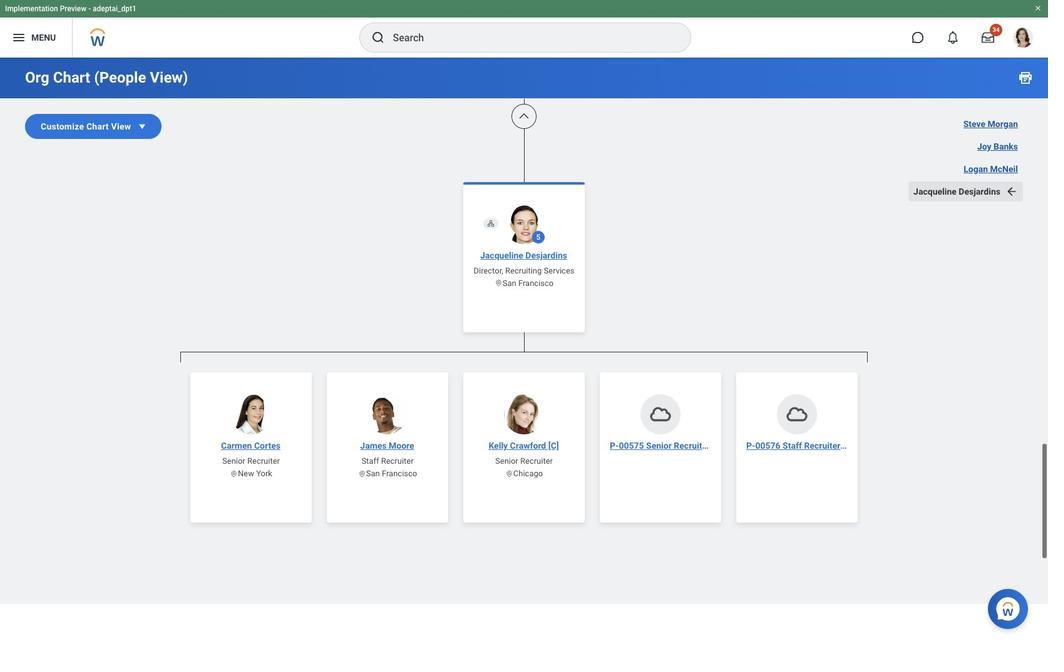 Task type: vqa. For each thing, say whether or not it's contained in the screenshot.
1st Senior Recruiter from the left
yes



Task type: describe. For each thing, give the bounding box(es) containing it.
00576
[[756, 441, 781, 451]]

recruiting
[[505, 266, 542, 275]]

carmen cortes link
[[216, 440, 286, 452]]

menu button
[[0, 18, 72, 58]]

senior for carmen cortes
[[222, 457, 245, 466]]

1 horizontal spatial staff
[[783, 441, 802, 451]]

banks
[[994, 142, 1018, 152]]

recruiter right 00576
[[805, 441, 841, 451]]

chart for org
[[53, 69, 90, 86]]

1 vertical spatial staff
[[362, 457, 379, 466]]

notifications large image
[[947, 31, 960, 44]]

james moore
[[360, 441, 414, 451]]

san for james
[[366, 469, 380, 479]]

inbox large image
[[982, 31, 995, 44]]

morgan
[[988, 119, 1018, 129]]

adeptai_dpt1
[[93, 4, 136, 13]]

[c]
[[549, 441, 559, 451]]

francisco for moore
[[382, 469, 417, 479]]

desjardins inside jacqueline desjardins link
[[526, 250, 567, 260]]

(unfilled) for p-00576 staff recruiter (unfilled)
[[843, 441, 879, 451]]

carmen cortes
[[221, 441, 281, 451]]

close environment banner image
[[1035, 4, 1042, 12]]

jacqueline desjardins, jacqueline desjardins, 5 direct reports element
[[180, 363, 879, 650]]

francisco for desjardins
[[519, 278, 554, 287]]

p-00576 staff recruiter (unfilled)
[[747, 441, 879, 451]]

carmen
[[221, 441, 252, 451]]

san francisco for moore
[[366, 469, 417, 479]]

director, recruiting services
[[474, 266, 575, 275]]

p-00576 staff recruiter (unfilled) link
[[742, 440, 879, 452]]

services
[[544, 266, 575, 275]]

org
[[25, 69, 49, 86]]

chevron up image
[[518, 110, 531, 123]]

jacqueline desjardins inside jacqueline desjardins link
[[480, 250, 567, 260]]

kelly crawford [c]
[[489, 441, 559, 451]]

senior recruiter for cortes
[[222, 457, 280, 466]]

desjardins inside jacqueline desjardins button
[[959, 187, 1001, 197]]

san francisco for desjardins
[[503, 278, 554, 287]]

steve morgan
[[964, 119, 1018, 129]]

logan mcneil button
[[959, 159, 1023, 179]]

location image for james
[[358, 470, 366, 478]]

menu banner
[[0, 0, 1049, 58]]

kelly crawford [c] link
[[484, 440, 564, 452]]

logan
[[964, 164, 988, 174]]

crawford
[[510, 441, 546, 451]]

preview
[[60, 4, 87, 13]]

senior recruiter for crawford
[[495, 457, 553, 466]]

menu
[[31, 32, 56, 42]]

san for jacqueline
[[503, 278, 517, 287]]

steve
[[964, 119, 986, 129]]

joy
[[978, 142, 992, 152]]

profile logan mcneil image
[[1013, 28, 1033, 50]]

print org chart image
[[1018, 70, 1033, 85]]

34
[[993, 26, 1000, 33]]

jacqueline desjardins link
[[475, 249, 572, 261]]

new york
[[238, 469, 272, 479]]

(unfilled) for p-00575 senior recruiter (unfilled)
[[713, 441, 749, 451]]

search image
[[370, 30, 386, 45]]

view
[[111, 122, 131, 132]]

joy banks button
[[973, 137, 1023, 157]]



Task type: locate. For each thing, give the bounding box(es) containing it.
caret down image
[[136, 120, 149, 133]]

0 horizontal spatial (unfilled)
[[713, 441, 749, 451]]

p- for 00576
[[747, 441, 756, 451]]

1 horizontal spatial jacqueline
[[914, 187, 957, 197]]

p-
[[610, 441, 619, 451], [747, 441, 756, 451]]

0 horizontal spatial desjardins
[[526, 250, 567, 260]]

recruiter down moore at the left of page
[[381, 457, 414, 466]]

1 horizontal spatial p-
[[747, 441, 756, 451]]

francisco
[[519, 278, 554, 287], [382, 469, 417, 479]]

chart for customize
[[86, 122, 109, 132]]

san
[[503, 278, 517, 287], [366, 469, 380, 479]]

0 vertical spatial staff
[[783, 441, 802, 451]]

kelly
[[489, 441, 508, 451]]

0 horizontal spatial jacqueline
[[480, 250, 524, 260]]

james moore link
[[355, 440, 419, 452]]

1 p- from the left
[[610, 441, 619, 451]]

senior recruiter
[[222, 457, 280, 466], [495, 457, 553, 466]]

jacqueline desjardins up recruiting
[[480, 250, 567, 260]]

1 horizontal spatial jacqueline desjardins
[[914, 187, 1001, 197]]

2 p- from the left
[[747, 441, 756, 451]]

san francisco
[[503, 278, 554, 287], [366, 469, 417, 479]]

location image for jacqueline
[[495, 279, 503, 287]]

customize
[[41, 122, 84, 132]]

francisco down director, recruiting services
[[519, 278, 554, 287]]

0 vertical spatial san francisco
[[503, 278, 554, 287]]

chart inside button
[[86, 122, 109, 132]]

0 horizontal spatial san
[[366, 469, 380, 479]]

1 vertical spatial jacqueline desjardins
[[480, 250, 567, 260]]

jacqueline desjardins
[[914, 187, 1001, 197], [480, 250, 567, 260]]

san francisco down director, recruiting services
[[503, 278, 554, 287]]

york
[[256, 469, 272, 479]]

1 location image from the left
[[358, 470, 366, 478]]

0 horizontal spatial francisco
[[382, 469, 417, 479]]

2 location image from the left
[[505, 470, 513, 478]]

recruiter for kelly crawford [c]
[[520, 457, 553, 466]]

recruiter for james moore
[[381, 457, 414, 466]]

1 vertical spatial location image
[[230, 470, 238, 478]]

(unfilled)
[[713, 441, 749, 451], [843, 441, 879, 451]]

staff recruiter
[[362, 457, 414, 466]]

chart left view
[[86, 122, 109, 132]]

justify image
[[11, 30, 26, 45]]

org chart (people view) main content
[[0, 0, 1049, 650]]

francisco inside jacqueline desjardins, jacqueline desjardins, 5 direct reports element
[[382, 469, 417, 479]]

0 horizontal spatial jacqueline desjardins
[[480, 250, 567, 260]]

jacqueline inside button
[[914, 187, 957, 197]]

0 vertical spatial san
[[503, 278, 517, 287]]

steve morgan button
[[959, 114, 1023, 134]]

implementation
[[5, 4, 58, 13]]

senior for kelly crawford [c]
[[495, 457, 518, 466]]

1 horizontal spatial desjardins
[[959, 187, 1001, 197]]

view)
[[150, 69, 188, 86]]

jacqueline desjardins inside jacqueline desjardins button
[[914, 187, 1001, 197]]

0 horizontal spatial p-
[[610, 441, 619, 451]]

recruiter
[[674, 441, 710, 451], [805, 441, 841, 451], [247, 457, 280, 466], [381, 457, 414, 466], [520, 457, 553, 466]]

0 vertical spatial jacqueline
[[914, 187, 957, 197]]

francisco down staff recruiter
[[382, 469, 417, 479]]

0 horizontal spatial location image
[[230, 470, 238, 478]]

1 horizontal spatial francisco
[[519, 278, 554, 287]]

senior down "carmen"
[[222, 457, 245, 466]]

1 vertical spatial san francisco
[[366, 469, 417, 479]]

desjardins down 5
[[526, 250, 567, 260]]

1 senior recruiter from the left
[[222, 457, 280, 466]]

1 horizontal spatial senior recruiter
[[495, 457, 553, 466]]

senior right 00575
[[646, 441, 672, 451]]

p-00575 senior recruiter (unfilled)
[[610, 441, 749, 451]]

34 button
[[975, 24, 1003, 51]]

customize chart view
[[41, 122, 131, 132]]

0 vertical spatial location image
[[495, 279, 503, 287]]

mcneil
[[991, 164, 1018, 174]]

staff
[[783, 441, 802, 451], [362, 457, 379, 466]]

p- for 00575
[[610, 441, 619, 451]]

0 vertical spatial jacqueline desjardins
[[914, 187, 1001, 197]]

arrow left image
[[1006, 185, 1018, 198]]

1 horizontal spatial san francisco
[[503, 278, 554, 287]]

logan mcneil
[[964, 164, 1018, 174]]

p-00575 senior recruiter (unfilled) link
[[605, 440, 749, 452]]

jacqueline desjardins button
[[909, 182, 1023, 202]]

moore
[[389, 441, 414, 451]]

recruiter right 00575
[[674, 441, 710, 451]]

recruiter for carmen cortes
[[247, 457, 280, 466]]

5
[[537, 232, 541, 241]]

(unfilled) inside p-00576 staff recruiter (unfilled) link
[[843, 441, 879, 451]]

location image inside jacqueline desjardins, jacqueline desjardins, 5 direct reports element
[[230, 470, 238, 478]]

(unfilled) inside p-00575 senior recruiter (unfilled) link
[[713, 441, 749, 451]]

org chart (people view)
[[25, 69, 188, 86]]

location image
[[358, 470, 366, 478], [505, 470, 513, 478]]

joy banks
[[978, 142, 1018, 152]]

0 horizontal spatial staff
[[362, 457, 379, 466]]

0 horizontal spatial senior
[[222, 457, 245, 466]]

0 vertical spatial desjardins
[[959, 187, 1001, 197]]

senior down kelly
[[495, 457, 518, 466]]

senior
[[646, 441, 672, 451], [222, 457, 245, 466], [495, 457, 518, 466]]

implementation preview -   adeptai_dpt1
[[5, 4, 136, 13]]

location image down "carmen"
[[230, 470, 238, 478]]

1 horizontal spatial san
[[503, 278, 517, 287]]

cortes
[[254, 441, 281, 451]]

chart right 'org'
[[53, 69, 90, 86]]

director,
[[474, 266, 503, 275]]

1 vertical spatial san
[[366, 469, 380, 479]]

jacqueline desjardins down logan
[[914, 187, 1001, 197]]

james
[[360, 441, 387, 451]]

1 vertical spatial francisco
[[382, 469, 417, 479]]

2 (unfilled) from the left
[[843, 441, 879, 451]]

00575
[[619, 441, 644, 451]]

staff down james
[[362, 457, 379, 466]]

(people
[[94, 69, 146, 86]]

jacqueline
[[914, 187, 957, 197], [480, 250, 524, 260]]

chart
[[53, 69, 90, 86], [86, 122, 109, 132]]

location image
[[495, 279, 503, 287], [230, 470, 238, 478]]

recruiter up chicago on the bottom of the page
[[520, 457, 553, 466]]

0 vertical spatial francisco
[[519, 278, 554, 287]]

san francisco down staff recruiter
[[366, 469, 417, 479]]

1 vertical spatial jacqueline
[[480, 250, 524, 260]]

staff right 00576
[[783, 441, 802, 451]]

2 senior recruiter from the left
[[495, 457, 553, 466]]

location image down director, in the top left of the page
[[495, 279, 503, 287]]

0 horizontal spatial san francisco
[[366, 469, 417, 479]]

view team image
[[487, 220, 495, 227]]

location image down staff recruiter
[[358, 470, 366, 478]]

1 horizontal spatial (unfilled)
[[843, 441, 879, 451]]

0 vertical spatial chart
[[53, 69, 90, 86]]

desjardins
[[959, 187, 1001, 197], [526, 250, 567, 260]]

0 horizontal spatial senior recruiter
[[222, 457, 280, 466]]

senior recruiter up chicago on the bottom of the page
[[495, 457, 553, 466]]

customize chart view button
[[25, 114, 162, 139]]

senior recruiter up new york
[[222, 457, 280, 466]]

1 horizontal spatial senior
[[495, 457, 518, 466]]

san inside jacqueline desjardins, jacqueline desjardins, 5 direct reports element
[[366, 469, 380, 479]]

recruiter up york
[[247, 457, 280, 466]]

2 horizontal spatial senior
[[646, 441, 672, 451]]

1 vertical spatial chart
[[86, 122, 109, 132]]

-
[[88, 4, 91, 13]]

desjardins down logan
[[959, 187, 1001, 197]]

1 horizontal spatial location image
[[505, 470, 513, 478]]

0 horizontal spatial location image
[[358, 470, 366, 478]]

1 vertical spatial desjardins
[[526, 250, 567, 260]]

location image for carmen
[[230, 470, 238, 478]]

san francisco inside jacqueline desjardins, jacqueline desjardins, 5 direct reports element
[[366, 469, 417, 479]]

1 (unfilled) from the left
[[713, 441, 749, 451]]

Search Workday  search field
[[393, 24, 665, 51]]

location image down kelly
[[505, 470, 513, 478]]

location image for kelly
[[505, 470, 513, 478]]

san down staff recruiter
[[366, 469, 380, 479]]

chicago
[[513, 469, 543, 479]]

new
[[238, 469, 254, 479]]

san down recruiting
[[503, 278, 517, 287]]

1 horizontal spatial location image
[[495, 279, 503, 287]]



